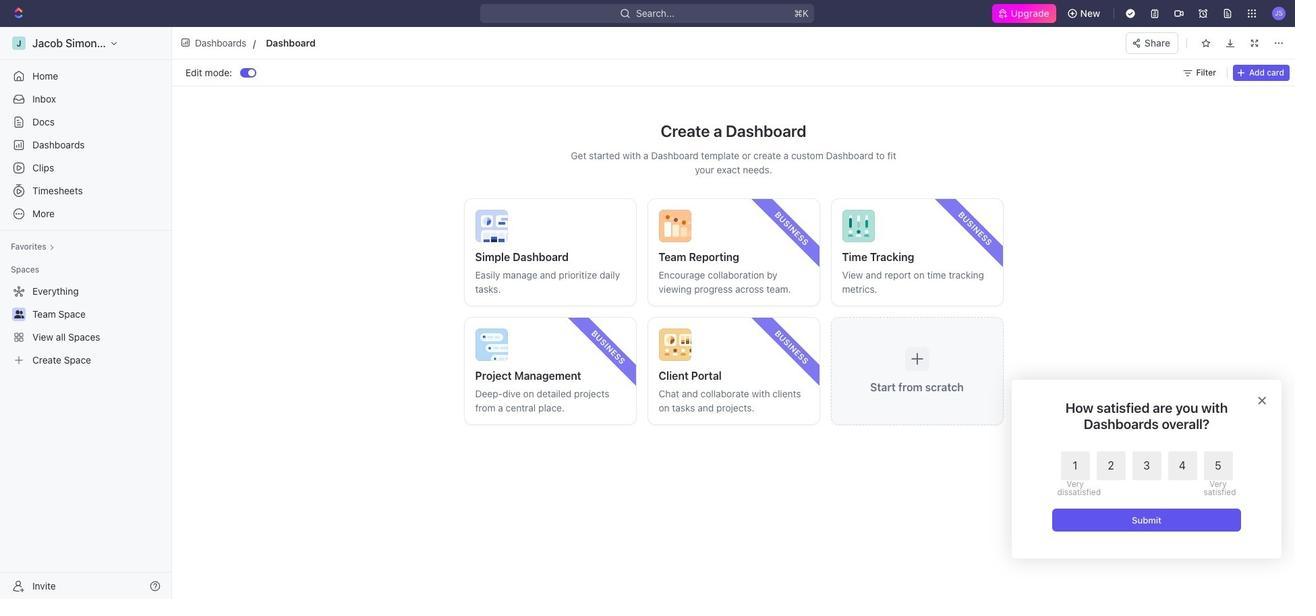 Task type: describe. For each thing, give the bounding box(es) containing it.
client portal image
[[659, 329, 691, 361]]

project management image
[[475, 329, 508, 361]]



Task type: locate. For each thing, give the bounding box(es) containing it.
team reporting image
[[659, 210, 691, 242]]

user group image
[[14, 310, 24, 318]]

tree
[[5, 281, 166, 371]]

option group
[[1058, 451, 1233, 497]]

sidebar navigation
[[0, 27, 175, 599]]

simple dashboard image
[[475, 210, 508, 242]]

jacob simon's workspace, , element
[[12, 36, 26, 50]]

navigation
[[1012, 380, 1282, 559]]

tree inside the sidebar navigation
[[5, 281, 166, 371]]

None text field
[[266, 34, 641, 51]]

time tracking image
[[842, 210, 875, 242]]



Task type: vqa. For each thing, say whether or not it's contained in the screenshot.
Project Management image
yes



